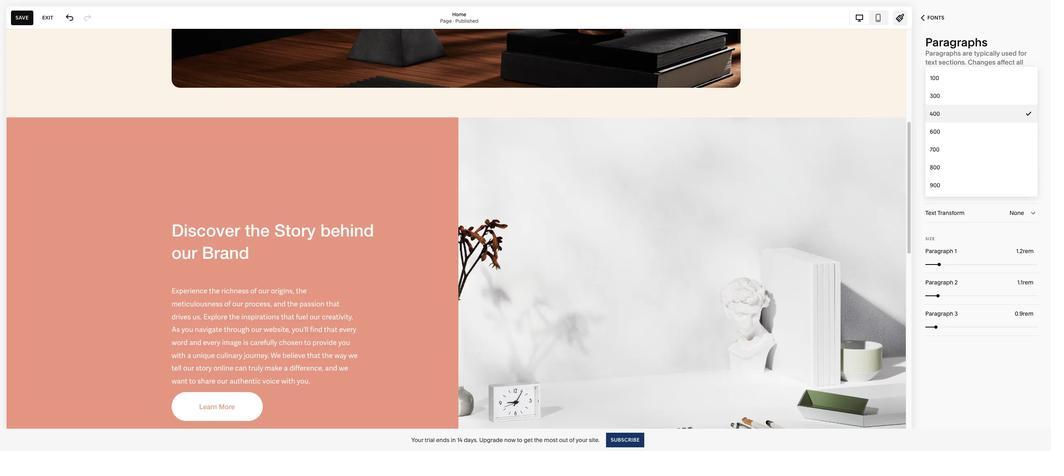 Task type: describe. For each thing, give the bounding box(es) containing it.
400 inside field
[[1015, 110, 1025, 118]]

page
[[440, 18, 452, 24]]

100
[[930, 74, 939, 82]]

learn more
[[1002, 67, 1037, 75]]

affect
[[998, 58, 1015, 66]]

800
[[930, 164, 941, 171]]

1
[[955, 248, 957, 255]]

paragraph 3
[[926, 310, 958, 318]]

typically
[[974, 49, 1000, 57]]

Paragraph 2 range field
[[926, 287, 1038, 305]]

your trial ends in 14 days. upgrade now to get the most out of your site.
[[411, 437, 600, 444]]

paragraph for paragraph 3
[[926, 310, 954, 318]]

0 horizontal spatial site.
[[589, 437, 600, 444]]

trial
[[425, 437, 435, 444]]

letter
[[926, 178, 941, 186]]

Line Height range field
[[926, 155, 1038, 173]]

sections.
[[939, 58, 967, 66]]

the
[[534, 437, 543, 444]]

save
[[15, 14, 29, 21]]

paragraph for paragraph 2
[[926, 279, 954, 286]]

list box containing 100
[[926, 69, 1038, 195]]

learn
[[1002, 67, 1019, 75]]

more
[[1021, 67, 1037, 75]]

line height
[[926, 147, 956, 154]]

for
[[1019, 49, 1027, 57]]

all
[[1017, 58, 1024, 66]]

size
[[926, 237, 935, 241]]

used
[[1002, 49, 1017, 57]]

height
[[939, 147, 956, 154]]

1 400 from the left
[[930, 110, 940, 118]]

of
[[569, 437, 575, 444]]



Task type: vqa. For each thing, say whether or not it's contained in the screenshot.
400
yes



Task type: locate. For each thing, give the bounding box(es) containing it.
1 paragraph from the top
[[926, 248, 954, 255]]

1 horizontal spatial site.
[[988, 67, 1000, 75]]

Paragraph 1 range field
[[926, 256, 1038, 274]]

paragraphs for paragraphs are typically used for text sections. changes affect all paragraphs on your site.
[[926, 49, 961, 57]]

paragraph left 2 on the right
[[926, 279, 954, 286]]

site. right of
[[589, 437, 600, 444]]

None field
[[926, 105, 1038, 123]]

2
[[955, 279, 958, 286]]

paragraph
[[926, 248, 954, 255], [926, 279, 954, 286], [926, 310, 954, 318]]

save button
[[11, 10, 33, 25]]

family
[[926, 92, 943, 99]]

Paragraph 1 text field
[[1016, 247, 1036, 256]]

your
[[972, 67, 986, 75], [576, 437, 588, 444]]

get
[[524, 437, 533, 444]]

now
[[505, 437, 516, 444]]

2 vertical spatial paragraph
[[926, 310, 954, 318]]

to
[[517, 437, 523, 444]]

fonts button
[[912, 9, 954, 27]]

1 horizontal spatial 400
[[1015, 110, 1025, 118]]

site.
[[988, 67, 1000, 75], [589, 437, 600, 444]]

14
[[457, 437, 463, 444]]

2 paragraph from the top
[[926, 279, 954, 286]]

0 horizontal spatial your
[[576, 437, 588, 444]]

most
[[544, 437, 558, 444]]

Paragraph 2 text field
[[1018, 278, 1036, 287]]

paragraphs are typically used for text sections. changes affect all paragraphs on your site.
[[926, 49, 1027, 75]]

·
[[453, 18, 454, 24]]

paragraph left "3"
[[926, 310, 954, 318]]

700
[[930, 146, 940, 153]]

published
[[455, 18, 479, 24]]

300
[[930, 92, 940, 100]]

0 vertical spatial site.
[[988, 67, 1000, 75]]

exit button
[[38, 10, 58, 25]]

2 400 from the left
[[1015, 110, 1025, 118]]

paragraph for paragraph 1
[[926, 248, 954, 255]]

1 horizontal spatial your
[[972, 67, 986, 75]]

400
[[930, 110, 940, 118], [1015, 110, 1025, 118]]

tab list
[[850, 11, 888, 24]]

paragraphs for paragraphs
[[926, 35, 988, 49]]

line
[[926, 147, 937, 154]]

Paragraph 3 text field
[[1015, 310, 1036, 319]]

home
[[452, 11, 466, 17]]

paragraph 1
[[926, 248, 957, 255]]

900
[[930, 182, 941, 189]]

600
[[930, 128, 941, 136]]

0 vertical spatial your
[[972, 67, 986, 75]]

text
[[926, 58, 937, 66]]

letter spacing
[[926, 178, 965, 186]]

paragraphs
[[926, 35, 988, 49], [926, 49, 961, 57]]

exit
[[42, 14, 53, 21]]

1 vertical spatial site.
[[589, 437, 600, 444]]

1 vertical spatial paragraph
[[926, 279, 954, 286]]

changes
[[968, 58, 996, 66]]

your
[[411, 437, 423, 444]]

1 paragraphs from the top
[[926, 35, 988, 49]]

your down changes
[[972, 67, 986, 75]]

upgrade
[[479, 437, 503, 444]]

none field containing weight
[[926, 105, 1038, 123]]

list box
[[926, 69, 1038, 195]]

out
[[559, 437, 568, 444]]

0 vertical spatial paragraph
[[926, 248, 954, 255]]

in
[[451, 437, 456, 444]]

2 paragraphs from the top
[[926, 49, 961, 57]]

ends
[[436, 437, 450, 444]]

paragraphs
[[926, 67, 961, 75]]

fonts
[[928, 15, 945, 21]]

paragraph down the size
[[926, 248, 954, 255]]

Letter Spacing range field
[[926, 186, 1038, 204]]

spacing
[[943, 178, 965, 186]]

site. down changes
[[988, 67, 1000, 75]]

on
[[963, 67, 971, 75]]

site. inside paragraphs are typically used for text sections. changes affect all paragraphs on your site.
[[988, 67, 1000, 75]]

1 vertical spatial your
[[576, 437, 588, 444]]

paragraph 2
[[926, 279, 958, 286]]

3 paragraph from the top
[[926, 310, 954, 318]]

your right of
[[576, 437, 588, 444]]

learn more link
[[1002, 67, 1037, 76]]

paragraphs inside paragraphs are typically used for text sections. changes affect all paragraphs on your site.
[[926, 49, 961, 57]]

3
[[955, 310, 958, 318]]

home page · published
[[440, 11, 479, 24]]

Paragraph 3 range field
[[926, 318, 1038, 336]]

your inside paragraphs are typically used for text sections. changes affect all paragraphs on your site.
[[972, 67, 986, 75]]

weight
[[926, 110, 945, 118]]

days.
[[464, 437, 478, 444]]

0 horizontal spatial 400
[[930, 110, 940, 118]]

are
[[963, 49, 973, 57]]



